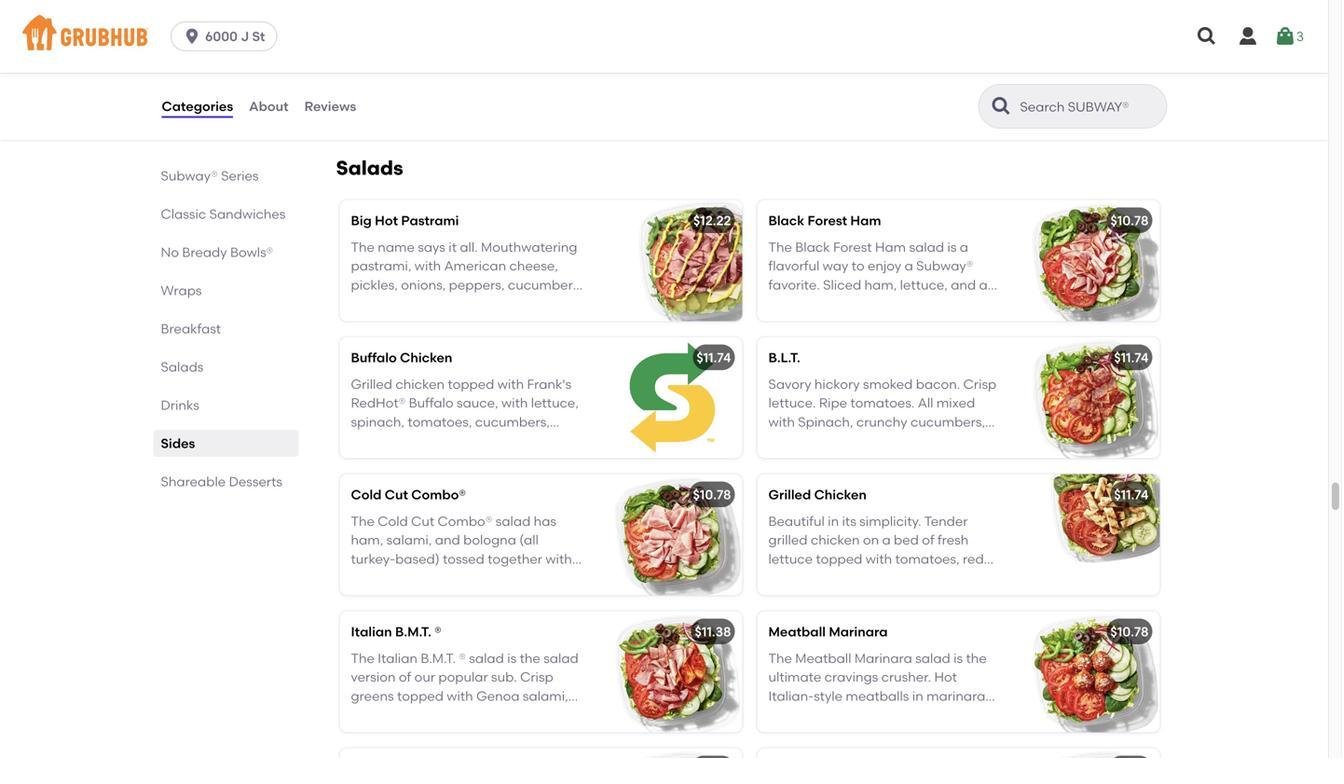 Task type: vqa. For each thing, say whether or not it's contained in the screenshot.
the middle a
yes



Task type: locate. For each thing, give the bounding box(es) containing it.
0 horizontal spatial the
[[351, 239, 375, 255]]

meatball
[[769, 624, 826, 640]]

b.l.t. image
[[1020, 337, 1160, 458]]

and
[[454, 73, 479, 89], [951, 277, 976, 293], [399, 296, 424, 312], [769, 452, 794, 468]]

$11.74
[[697, 350, 731, 366], [1114, 350, 1149, 366], [1114, 487, 1149, 503]]

search icon image
[[991, 95, 1013, 117]]

shareable
[[161, 474, 226, 489]]

1 vertical spatial your
[[843, 315, 871, 331]]

svg image inside the 6000 j st button
[[183, 27, 201, 46]]

svg image inside 3 button
[[1274, 25, 1297, 48]]

cold cut combo®
[[351, 487, 466, 503]]

the inside the name says it all. mouthwatering pastrami, with american cheese, pickles, onions, peppers, cucumbers, lettuce and tomatoes. and of course, we didn't forget the mustard.
[[502, 315, 523, 331]]

cold cut combo® image
[[603, 474, 743, 595]]

beautiful
[[351, 111, 407, 126]]

1 vertical spatial subway®
[[917, 258, 974, 274]]

of
[[483, 35, 496, 51], [523, 296, 536, 312], [795, 296, 807, 312], [920, 315, 932, 331]]

with inside the name says it all. mouthwatering pastrami, with american cheese, pickles, onions, peppers, cucumbers, lettuce and tomatoes. and of course, we didn't forget the mustard.
[[415, 258, 441, 274]]

of up love
[[483, 35, 496, 51]]

big
[[351, 213, 372, 228]]

veggies
[[892, 296, 941, 312]]

smoked
[[863, 376, 913, 392]]

1 vertical spatial the
[[502, 315, 523, 331]]

1 svg image from the left
[[1196, 25, 1219, 48]]

0 vertical spatial a
[[960, 239, 969, 255]]

the for the black forest ham salad is a flavorful way to enjoy a subway® favorite. sliced ham, lettuce, and a pile of your favorite veggies - all tossed with your choice of dressing.
[[769, 239, 792, 255]]

no inside "no matter what side of the bed you wake up on, you'll love this. yummy egg  with tender and delicious steak covered in melty cheese. that's one beautiful breakfast."
[[351, 35, 369, 51]]

forest up way
[[808, 213, 848, 228]]

svg image
[[1274, 25, 1297, 48], [183, 27, 201, 46]]

1 vertical spatial chicken
[[814, 487, 867, 503]]

the
[[351, 239, 375, 255], [769, 239, 792, 255]]

1 horizontal spatial no
[[351, 35, 369, 51]]

1 horizontal spatial cucumbers,
[[911, 414, 986, 430]]

subway® up classic
[[161, 168, 218, 184]]

ripe
[[819, 395, 848, 411]]

bacon.
[[916, 376, 961, 392]]

you
[[551, 35, 573, 51]]

forest
[[808, 213, 848, 228], [833, 239, 872, 255]]

$11.38
[[695, 624, 731, 640]]

cucumbers, inside the name says it all. mouthwatering pastrami, with american cheese, pickles, onions, peppers, cucumbers, lettuce and tomatoes. and of course, we didn't forget the mustard.
[[508, 277, 583, 293]]

sides
[[161, 435, 195, 451]]

1 vertical spatial $10.78
[[693, 487, 731, 503]]

pile
[[769, 296, 791, 312]]

salads up drinks
[[161, 359, 204, 375]]

oven roasted turkey image
[[603, 748, 743, 758]]

the down and
[[502, 315, 523, 331]]

1 vertical spatial tomatoes.
[[851, 395, 915, 411]]

reviews
[[304, 98, 356, 114]]

a right is in the right top of the page
[[960, 239, 969, 255]]

no bready bowls®
[[161, 244, 273, 260]]

with up sweet
[[769, 414, 795, 430]]

$12.22
[[694, 213, 731, 228]]

$11.74 for $11.74
[[1114, 350, 1149, 366]]

1 horizontal spatial your
[[843, 315, 871, 331]]

chicken down "didn't"
[[400, 350, 453, 366]]

one
[[551, 92, 575, 107]]

cucumbers, down cheese,
[[508, 277, 583, 293]]

pastrami,
[[351, 258, 412, 274]]

0 vertical spatial your
[[810, 296, 838, 312]]

0 vertical spatial chicken
[[400, 350, 453, 366]]

0 vertical spatial cucumbers,
[[508, 277, 583, 293]]

the inside "no matter what side of the bed you wake up on, you'll love this. yummy egg  with tender and delicious steak covered in melty cheese. that's one beautiful breakfast."
[[499, 35, 519, 51]]

a up the dressing.
[[979, 277, 988, 293]]

about
[[249, 98, 289, 114]]

your down favorite
[[843, 315, 871, 331]]

0 horizontal spatial no
[[161, 244, 179, 260]]

2 vertical spatial $10.78
[[1111, 624, 1149, 640]]

salads down beautiful
[[336, 156, 403, 180]]

1 vertical spatial no
[[161, 244, 179, 260]]

bed
[[523, 35, 548, 51]]

the inside the black forest ham salad is a flavorful way to enjoy a subway® favorite. sliced ham, lettuce, and a pile of your favorite veggies - all tossed with your choice of dressing.
[[769, 239, 792, 255]]

marinara
[[829, 624, 888, 640]]

and inside the black forest ham salad is a flavorful way to enjoy a subway® favorite. sliced ham, lettuce, and a pile of your favorite veggies - all tossed with your choice of dressing.
[[951, 277, 976, 293]]

j
[[241, 28, 249, 44]]

salads
[[336, 156, 403, 180], [161, 359, 204, 375]]

0 vertical spatial no
[[351, 35, 369, 51]]

1 vertical spatial a
[[905, 258, 914, 274]]

and down sweet
[[769, 452, 794, 468]]

6000 j st
[[205, 28, 265, 44]]

forest inside the black forest ham salad is a flavorful way to enjoy a subway® favorite. sliced ham, lettuce, and a pile of your favorite veggies - all tossed with your choice of dressing.
[[833, 239, 872, 255]]

1 vertical spatial forest
[[833, 239, 872, 255]]

svg image
[[1196, 25, 1219, 48], [1237, 25, 1260, 48]]

1 horizontal spatial subway®
[[917, 258, 974, 274]]

what
[[419, 35, 451, 51]]

grilled chicken image
[[1020, 474, 1160, 595]]

italian b.m.t. ® image
[[603, 611, 743, 732]]

1 horizontal spatial tomatoes.
[[851, 395, 915, 411]]

ham up to
[[851, 213, 882, 228]]

meatball marinara
[[769, 624, 888, 640]]

with
[[379, 73, 405, 89], [415, 258, 441, 274], [814, 315, 840, 331], [769, 414, 795, 430]]

1 the from the left
[[351, 239, 375, 255]]

no up wake
[[351, 35, 369, 51]]

and up all on the top right of the page
[[951, 277, 976, 293]]

tomatoes.
[[427, 296, 491, 312], [851, 395, 915, 411]]

0 horizontal spatial peppers,
[[449, 277, 505, 293]]

wraps
[[161, 283, 202, 298]]

b.l.t.
[[769, 350, 801, 366]]

1 vertical spatial peppers,
[[849, 433, 905, 449]]

no left the bready
[[161, 244, 179, 260]]

black
[[769, 213, 805, 228], [796, 239, 830, 255]]

subway® inside the black forest ham salad is a flavorful way to enjoy a subway® favorite. sliced ham, lettuce, and a pile of your favorite veggies - all tossed with your choice of dressing.
[[917, 258, 974, 274]]

with down "says" on the top of the page
[[415, 258, 441, 274]]

0 horizontal spatial tomatoes.
[[427, 296, 491, 312]]

tomatoes. up crunchy
[[851, 395, 915, 411]]

the up the pastrami,
[[351, 239, 375, 255]]

and up we
[[399, 296, 424, 312]]

forest up to
[[833, 239, 872, 255]]

covered
[[351, 92, 402, 107]]

1 vertical spatial cucumbers,
[[911, 414, 986, 430]]

your down sliced
[[810, 296, 838, 312]]

with down up
[[379, 73, 405, 89]]

and down love
[[454, 73, 479, 89]]

the black forest ham salad is a flavorful way to enjoy a subway® favorite. sliced ham, lettuce, and a pile of your favorite veggies - all tossed with your choice of dressing.
[[769, 239, 992, 331]]

0 horizontal spatial chicken
[[400, 350, 453, 366]]

name
[[378, 239, 415, 255]]

savory
[[769, 376, 812, 392]]

1 vertical spatial ham
[[875, 239, 906, 255]]

grilled chicken
[[769, 487, 867, 503]]

of right and
[[523, 296, 536, 312]]

1 horizontal spatial chicken
[[814, 487, 867, 503]]

cucumbers,
[[508, 277, 583, 293], [911, 414, 986, 430]]

the up this.
[[499, 35, 519, 51]]

0 horizontal spatial subway®
[[161, 168, 218, 184]]

tender
[[409, 73, 451, 89]]

the up flavorful
[[769, 239, 792, 255]]

1 horizontal spatial svg image
[[1237, 25, 1260, 48]]

peppers,
[[449, 277, 505, 293], [849, 433, 905, 449]]

no for no matter what side of the bed you wake up on, you'll love this. yummy egg  with tender and delicious steak covered in melty cheese. that's one beautiful breakfast.
[[351, 35, 369, 51]]

cucumbers, down mixed
[[911, 414, 986, 430]]

of inside the name says it all. mouthwatering pastrami, with american cheese, pickles, onions, peppers, cucumbers, lettuce and tomatoes. and of course, we didn't forget the mustard.
[[523, 296, 536, 312]]

subway®
[[161, 168, 218, 184], [917, 258, 974, 274]]

meatball marinara image
[[1020, 611, 1160, 732]]

enjoy
[[868, 258, 902, 274]]

and
[[494, 296, 520, 312]]

2 the from the left
[[769, 239, 792, 255]]

flavorful
[[769, 258, 820, 274]]

2 vertical spatial a
[[979, 277, 988, 293]]

1 horizontal spatial salads
[[336, 156, 403, 180]]

salad
[[909, 239, 945, 255]]

1 horizontal spatial svg image
[[1274, 25, 1297, 48]]

mustard.
[[526, 315, 582, 331]]

with inside the black forest ham salad is a flavorful way to enjoy a subway® favorite. sliced ham, lettuce, and a pile of your favorite veggies - all tossed with your choice of dressing.
[[814, 315, 840, 331]]

pickles,
[[351, 277, 398, 293]]

0 vertical spatial peppers,
[[449, 277, 505, 293]]

big hot pastrami
[[351, 213, 459, 228]]

1 vertical spatial salads
[[161, 359, 204, 375]]

0 horizontal spatial a
[[905, 258, 914, 274]]

0 horizontal spatial svg image
[[1196, 25, 1219, 48]]

peppers, down american
[[449, 277, 505, 293]]

peppers, inside the name says it all. mouthwatering pastrami, with american cheese, pickles, onions, peppers, cucumbers, lettuce and tomatoes. and of course, we didn't forget the mustard.
[[449, 277, 505, 293]]

cucumbers, inside savory hickory smoked bacon. crisp lettuce. ripe tomatoes. all mixed with spinach, crunchy cucumbers, sweet green peppers, black olives, and zesty red onions.
[[911, 414, 986, 430]]

categories button
[[161, 73, 234, 140]]

a up lettuce,
[[905, 258, 914, 274]]

with right tossed
[[814, 315, 840, 331]]

0 vertical spatial the
[[499, 35, 519, 51]]

cheese,
[[510, 258, 558, 274]]

is
[[948, 239, 957, 255]]

black forest ham
[[769, 213, 882, 228]]

a
[[960, 239, 969, 255], [905, 258, 914, 274], [979, 277, 988, 293]]

2 horizontal spatial a
[[979, 277, 988, 293]]

subway® down is in the right top of the page
[[917, 258, 974, 274]]

classic
[[161, 206, 206, 222]]

0 horizontal spatial cucumbers,
[[508, 277, 583, 293]]

of down favorite.
[[795, 296, 807, 312]]

1 vertical spatial black
[[796, 239, 830, 255]]

svg image for 6000 j st
[[183, 27, 201, 46]]

tomatoes. up "didn't"
[[427, 296, 491, 312]]

hickory
[[815, 376, 860, 392]]

chicken for buffalo chicken
[[400, 350, 453, 366]]

1 horizontal spatial peppers,
[[849, 433, 905, 449]]

that's
[[510, 92, 548, 107]]

$10.78 for combo®
[[693, 487, 731, 503]]

the inside the name says it all. mouthwatering pastrami, with american cheese, pickles, onions, peppers, cucumbers, lettuce and tomatoes. and of course, we didn't forget the mustard.
[[351, 239, 375, 255]]

bready
[[182, 244, 227, 260]]

ham inside the black forest ham salad is a flavorful way to enjoy a subway® favorite. sliced ham, lettuce, and a pile of your favorite veggies - all tossed with your choice of dressing.
[[875, 239, 906, 255]]

0 horizontal spatial svg image
[[183, 27, 201, 46]]

0 vertical spatial $10.78
[[1111, 213, 1149, 228]]

american
[[444, 258, 506, 274]]

peppers, up onions.
[[849, 433, 905, 449]]

onions.
[[856, 452, 901, 468]]

®
[[435, 624, 442, 640]]

6000
[[205, 28, 238, 44]]

0 vertical spatial tomatoes.
[[427, 296, 491, 312]]

1 horizontal spatial the
[[769, 239, 792, 255]]

your
[[810, 296, 838, 312], [843, 315, 871, 331]]

on,
[[407, 54, 427, 70]]

reviews button
[[304, 73, 357, 140]]

chicken down red
[[814, 487, 867, 503]]

lettuce,
[[900, 277, 948, 293]]

delicious
[[482, 73, 538, 89]]

red
[[832, 452, 853, 468]]

ham up enjoy
[[875, 239, 906, 255]]



Task type: describe. For each thing, give the bounding box(es) containing it.
0 vertical spatial salads
[[336, 156, 403, 180]]

shareable desserts
[[161, 474, 282, 489]]

chicken for grilled chicken
[[814, 487, 867, 503]]

about button
[[248, 73, 290, 140]]

italian
[[351, 624, 392, 640]]

3 button
[[1274, 20, 1304, 53]]

oven roasted turkey & ham image
[[1020, 748, 1160, 758]]

no matter what side of the bed you wake up on, you'll love this. yummy egg  with tender and delicious steak covered in melty cheese. that's one beautiful breakfast.
[[351, 35, 575, 126]]

lettuce
[[351, 296, 395, 312]]

series
[[221, 168, 259, 184]]

up
[[388, 54, 404, 70]]

sweet
[[769, 433, 806, 449]]

buffalo
[[351, 350, 397, 366]]

all.
[[460, 239, 478, 255]]

zesty
[[797, 452, 829, 468]]

1 horizontal spatial a
[[960, 239, 969, 255]]

2 svg image from the left
[[1237, 25, 1260, 48]]

categories
[[162, 98, 233, 114]]

breakfast.
[[411, 111, 474, 126]]

subway® series
[[161, 168, 259, 184]]

the name says it all. mouthwatering pastrami, with american cheese, pickles, onions, peppers, cucumbers, lettuce and tomatoes. and of course, we didn't forget the mustard.
[[351, 239, 583, 331]]

$11.74 for $10.78
[[1114, 487, 1149, 503]]

Search SUBWAY® search field
[[1019, 98, 1161, 116]]

to
[[852, 258, 865, 274]]

0 vertical spatial subway®
[[161, 168, 218, 184]]

and inside the name says it all. mouthwatering pastrami, with american cheese, pickles, onions, peppers, cucumbers, lettuce and tomatoes. and of course, we didn't forget the mustard.
[[399, 296, 424, 312]]

with inside savory hickory smoked bacon. crisp lettuce. ripe tomatoes. all mixed with spinach, crunchy cucumbers, sweet green peppers, black olives, and zesty red onions.
[[769, 414, 795, 430]]

combo®
[[411, 487, 466, 503]]

love
[[465, 54, 491, 70]]

in
[[406, 92, 417, 107]]

no matter what side of the bed you wake up on, you'll love this. yummy egg  with tender and delicious steak covered in melty cheese. that's one beautiful breakfast. button
[[340, 0, 743, 126]]

0 horizontal spatial salads
[[161, 359, 204, 375]]

and inside "no matter what side of the bed you wake up on, you'll love this. yummy egg  with tender and delicious steak covered in melty cheese. that's one beautiful breakfast."
[[454, 73, 479, 89]]

all
[[953, 296, 967, 312]]

we
[[400, 315, 418, 331]]

main navigation navigation
[[0, 0, 1329, 73]]

mixed
[[937, 395, 976, 411]]

crunchy
[[857, 414, 908, 430]]

yummy
[[522, 54, 569, 70]]

6000 j st button
[[171, 21, 285, 51]]

didn't
[[421, 315, 458, 331]]

cucumbers, for olives,
[[911, 414, 986, 430]]

sandwiches
[[209, 206, 286, 222]]

crisp
[[964, 376, 997, 392]]

of down veggies
[[920, 315, 932, 331]]

italian b.m.t. ®
[[351, 624, 442, 640]]

wake
[[351, 54, 384, 70]]

peppers, inside savory hickory smoked bacon. crisp lettuce. ripe tomatoes. all mixed with spinach, crunchy cucumbers, sweet green peppers, black olives, and zesty red onions.
[[849, 433, 905, 449]]

pastrami
[[401, 213, 459, 228]]

black
[[908, 433, 943, 449]]

drinks
[[161, 397, 199, 413]]

ham,
[[865, 277, 897, 293]]

tossed
[[769, 315, 810, 331]]

steak, egg & cheese wrap image
[[1020, 0, 1160, 117]]

black inside the black forest ham salad is a flavorful way to enjoy a subway® favorite. sliced ham, lettuce, and a pile of your favorite veggies - all tossed with your choice of dressing.
[[796, 239, 830, 255]]

0 vertical spatial ham
[[851, 213, 882, 228]]

$10.78 for ham
[[1111, 213, 1149, 228]]

matter
[[372, 35, 416, 51]]

of inside "no matter what side of the bed you wake up on, you'll love this. yummy egg  with tender and delicious steak covered in melty cheese. that's one beautiful breakfast."
[[483, 35, 496, 51]]

svg image for 3
[[1274, 25, 1297, 48]]

steak
[[541, 73, 575, 89]]

st
[[252, 28, 265, 44]]

says
[[418, 239, 446, 255]]

buffalo chicken
[[351, 350, 453, 366]]

no for no bready bowls®
[[161, 244, 179, 260]]

tomatoes. inside savory hickory smoked bacon. crisp lettuce. ripe tomatoes. all mixed with spinach, crunchy cucumbers, sweet green peppers, black olives, and zesty red onions.
[[851, 395, 915, 411]]

3
[[1297, 28, 1304, 44]]

steak, egg & cheese image
[[603, 0, 743, 117]]

0 vertical spatial forest
[[808, 213, 848, 228]]

grilled
[[769, 487, 811, 503]]

favorite
[[841, 296, 889, 312]]

the for the name says it all. mouthwatering pastrami, with american cheese, pickles, onions, peppers, cucumbers, lettuce and tomatoes. and of course, we didn't forget the mustard.
[[351, 239, 375, 255]]

favorite.
[[769, 277, 820, 293]]

and inside savory hickory smoked bacon. crisp lettuce. ripe tomatoes. all mixed with spinach, crunchy cucumbers, sweet green peppers, black olives, and zesty red onions.
[[769, 452, 794, 468]]

black forest ham image
[[1020, 200, 1160, 321]]

tomatoes. inside the name says it all. mouthwatering pastrami, with american cheese, pickles, onions, peppers, cucumbers, lettuce and tomatoes. and of course, we didn't forget the mustard.
[[427, 296, 491, 312]]

side
[[454, 35, 480, 51]]

this.
[[494, 54, 519, 70]]

onions,
[[401, 277, 446, 293]]

mouthwatering
[[481, 239, 578, 255]]

egg
[[351, 73, 376, 89]]

you'll
[[430, 54, 462, 70]]

classic sandwiches
[[161, 206, 286, 222]]

cheese.
[[458, 92, 507, 107]]

choice
[[874, 315, 917, 331]]

0 horizontal spatial your
[[810, 296, 838, 312]]

-
[[944, 296, 950, 312]]

forget
[[461, 315, 499, 331]]

with inside "no matter what side of the bed you wake up on, you'll love this. yummy egg  with tender and delicious steak covered in melty cheese. that's one beautiful breakfast."
[[379, 73, 405, 89]]

green
[[809, 433, 846, 449]]

course,
[[351, 315, 397, 331]]

hot
[[375, 213, 398, 228]]

bowls®
[[230, 244, 273, 260]]

way
[[823, 258, 849, 274]]

cucumbers, for of
[[508, 277, 583, 293]]

0 vertical spatial black
[[769, 213, 805, 228]]

melty
[[420, 92, 455, 107]]

breakfast
[[161, 321, 221, 337]]

spinach,
[[798, 414, 854, 430]]

cut
[[385, 487, 408, 503]]

buffalo chicken image
[[603, 337, 743, 458]]

olives,
[[946, 433, 984, 449]]

big hot pastrami image
[[603, 200, 743, 321]]



